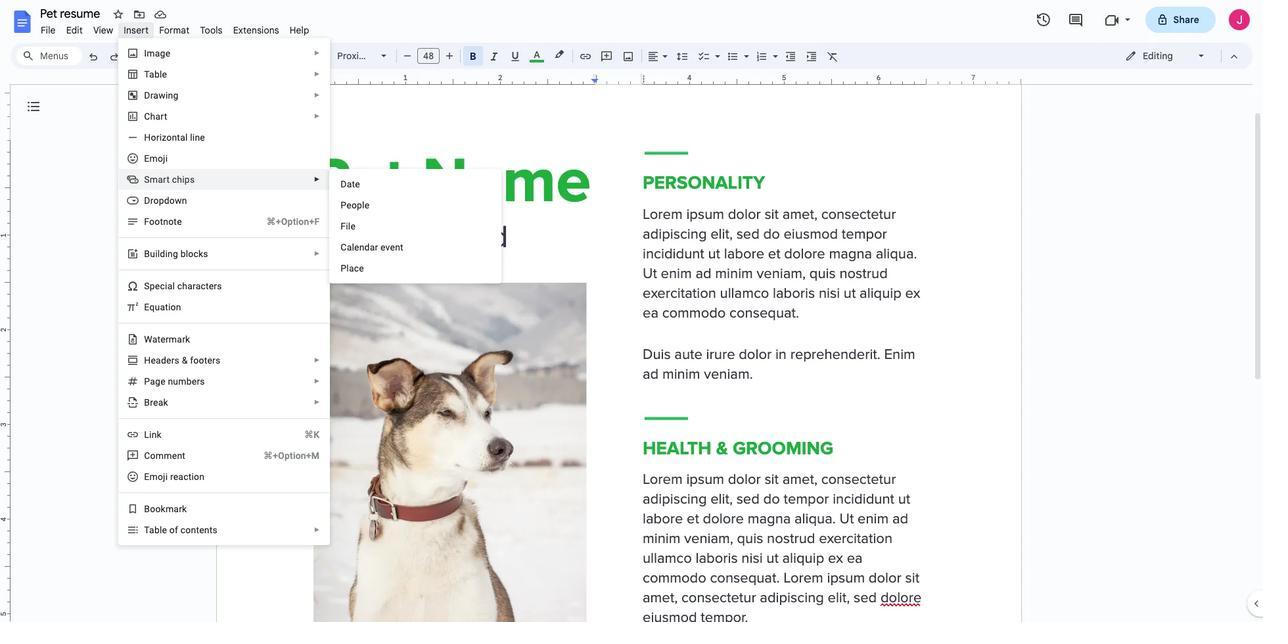 Task type: locate. For each thing, give the bounding box(es) containing it.
footnote n element
[[144, 216, 186, 227]]

1 horizontal spatial d
[[341, 179, 347, 189]]

h
[[144, 355, 151, 366]]

date d element
[[341, 179, 364, 189]]

emoji up smart
[[144, 153, 168, 164]]

left margin image
[[217, 74, 315, 84]]

footers
[[190, 355, 221, 366]]

emoji reaction
[[144, 472, 205, 482]]

equation e element
[[144, 302, 185, 312]]

d up p
[[341, 179, 347, 189]]

application
[[0, 0, 1264, 622]]

⌘+option+f
[[267, 216, 320, 227]]

b for ookmark
[[144, 504, 150, 514]]

► for i mage
[[314, 49, 320, 57]]

► for ilding blocks
[[314, 250, 320, 257]]

d down t at the top of page
[[144, 90, 150, 101]]

link l element
[[144, 429, 166, 440]]

rawing
[[150, 90, 179, 101]]

emoji
[[144, 153, 168, 164], [144, 472, 168, 482]]

file f element
[[341, 221, 360, 231]]

file menu item
[[36, 22, 61, 38]]

8 ► from the top
[[314, 377, 320, 385]]

eaders
[[151, 355, 180, 366]]

view
[[93, 24, 113, 36]]

smart chips
[[144, 174, 195, 185]]

image i element
[[144, 48, 174, 59]]

2 b from the top
[[144, 504, 150, 514]]

1 ► from the top
[[314, 49, 320, 57]]

b left ilding
[[144, 249, 150, 259]]

1 vertical spatial emoji
[[144, 472, 168, 482]]

► for brea k
[[314, 399, 320, 406]]

c
[[341, 242, 347, 253]]

b
[[144, 249, 150, 259], [144, 504, 150, 514]]

edit
[[66, 24, 83, 36]]

f
[[341, 221, 346, 231]]

brea
[[144, 397, 163, 408]]

table of contents s element
[[144, 525, 222, 535]]

► for table of content s
[[314, 526, 320, 533]]

ment
[[164, 450, 186, 461]]

7 ► from the top
[[314, 356, 320, 364]]

quation
[[150, 302, 181, 312]]

menu bar containing file
[[36, 17, 315, 39]]

mode and view toolbar
[[1116, 43, 1246, 69]]

1 emoji from the top
[[144, 153, 168, 164]]

break k element
[[144, 397, 172, 408]]

⌘k
[[305, 429, 320, 440]]

highlight color image
[[552, 47, 567, 62]]

d
[[144, 90, 150, 101], [341, 179, 347, 189]]

edit menu item
[[61, 22, 88, 38]]

table of content s
[[144, 525, 218, 535]]

p
[[341, 200, 347, 210]]

6 ► from the top
[[314, 250, 320, 257]]

►
[[314, 49, 320, 57], [314, 70, 320, 78], [314, 91, 320, 99], [314, 112, 320, 120], [314, 176, 320, 183], [314, 250, 320, 257], [314, 356, 320, 364], [314, 377, 320, 385], [314, 399, 320, 406], [314, 526, 320, 533]]

ote
[[168, 216, 182, 227]]

emoji 7 element
[[144, 153, 172, 164]]

► for e numbers
[[314, 377, 320, 385]]

c alendar event
[[341, 242, 404, 253]]

smart
[[144, 174, 170, 185]]

0 horizontal spatial d
[[144, 90, 150, 101]]

pa g e numbers
[[144, 376, 205, 387]]

bookmark b element
[[144, 504, 191, 514]]

co
[[144, 450, 156, 461]]

1 b from the top
[[144, 249, 150, 259]]

reaction
[[170, 472, 205, 482]]

2 emoji from the top
[[144, 472, 168, 482]]

0 vertical spatial emoji
[[144, 153, 168, 164]]

blocks
[[181, 249, 208, 259]]

b up table
[[144, 504, 150, 514]]

1 vertical spatial b
[[144, 504, 150, 514]]

l
[[144, 429, 149, 440]]

k
[[163, 397, 168, 408]]

insert menu item
[[119, 22, 154, 38]]

share
[[1174, 14, 1200, 26]]

nova
[[375, 50, 397, 62]]

d rawing
[[144, 90, 179, 101]]

emoji down m
[[144, 472, 168, 482]]

text color image
[[530, 47, 545, 62]]

characters
[[177, 281, 222, 291]]

emoji for emoji 7 element
[[144, 153, 168, 164]]

izontal
[[160, 132, 188, 143]]

event
[[381, 242, 404, 253]]

► for d rawing
[[314, 91, 320, 99]]

ookmark
[[150, 504, 187, 514]]

table
[[144, 525, 167, 535]]

co m ment
[[144, 450, 186, 461]]

emoji for emoji reaction
[[144, 472, 168, 482]]

3 ► from the top
[[314, 91, 320, 99]]

9 ► from the top
[[314, 399, 320, 406]]

menu
[[114, 0, 330, 545], [330, 169, 502, 283]]

checklist menu image
[[712, 47, 721, 52]]

menu bar
[[36, 17, 315, 39]]

insert
[[124, 24, 149, 36]]

t able
[[144, 69, 167, 80]]

proxima nova
[[337, 50, 397, 62]]

extensions menu item
[[228, 22, 285, 38]]

2 ► from the top
[[314, 70, 320, 78]]

h eaders & footers
[[144, 355, 221, 366]]

menu bar banner
[[0, 0, 1264, 622]]

Font size field
[[418, 48, 445, 64]]

0 vertical spatial d
[[144, 90, 150, 101]]

calendar event c element
[[341, 242, 408, 253]]

menu bar inside menu bar banner
[[36, 17, 315, 39]]

0 vertical spatial b
[[144, 249, 150, 259]]

1 vertical spatial d
[[341, 179, 347, 189]]

spe
[[144, 281, 160, 291]]

horizontal line r element
[[144, 132, 209, 143]]

10 ► from the top
[[314, 526, 320, 533]]

p eople
[[341, 200, 370, 210]]

application containing share
[[0, 0, 1264, 622]]

chips
[[172, 174, 195, 185]]

watermark j element
[[144, 334, 194, 345]]

i
[[144, 48, 147, 59]]



Task type: vqa. For each thing, say whether or not it's contained in the screenshot.


Task type: describe. For each thing, give the bounding box(es) containing it.
► for h eaders & footers
[[314, 356, 320, 364]]

g
[[155, 376, 161, 387]]

watermark
[[144, 334, 190, 345]]

b u ilding blocks
[[144, 249, 208, 259]]

dropdown
[[144, 195, 187, 206]]

page numbers g element
[[144, 376, 209, 387]]

line & paragraph spacing image
[[675, 47, 690, 65]]

editing button
[[1117, 46, 1216, 66]]

proxima
[[337, 50, 372, 62]]

menu containing i
[[114, 0, 330, 545]]

smart chips z element
[[144, 174, 199, 185]]

&
[[182, 355, 188, 366]]

chart
[[144, 111, 167, 122]]

help
[[290, 24, 310, 36]]

share button
[[1146, 7, 1217, 33]]

m
[[156, 450, 164, 461]]

ile
[[346, 221, 356, 231]]

d for rawing
[[144, 90, 150, 101]]

table t element
[[144, 69, 171, 80]]

right margin image
[[923, 74, 1021, 84]]

building blocks u element
[[144, 249, 212, 259]]

bulleted list menu image
[[741, 47, 750, 52]]

format
[[159, 24, 190, 36]]

extensions
[[233, 24, 279, 36]]

r
[[156, 132, 160, 143]]

s
[[213, 525, 218, 535]]

⌘+option+m
[[264, 450, 320, 461]]

help menu item
[[285, 22, 315, 38]]

⌘+option+m element
[[248, 449, 320, 462]]

tools
[[200, 24, 223, 36]]

content
[[181, 525, 213, 535]]

spe c ial characters
[[144, 281, 222, 291]]

foot n ote
[[144, 216, 182, 227]]

able
[[149, 69, 167, 80]]

e
[[161, 376, 166, 387]]

foot
[[144, 216, 163, 227]]

⌘+option+f element
[[251, 215, 320, 228]]

t
[[144, 69, 149, 80]]

main toolbar
[[82, 0, 844, 510]]

ho
[[144, 132, 156, 143]]

Font size text field
[[418, 48, 439, 64]]

ho r izontal line
[[144, 132, 205, 143]]

e
[[144, 302, 150, 312]]

top margin image
[[0, 46, 10, 144]]

editing
[[1144, 50, 1174, 62]]

ate
[[347, 179, 360, 189]]

numbered list menu image
[[770, 47, 779, 52]]

insert image image
[[621, 47, 636, 65]]

chart q element
[[144, 111, 171, 122]]

numbers
[[168, 376, 205, 387]]

proxima nova option
[[337, 47, 397, 65]]

format menu item
[[154, 22, 195, 38]]

place m element
[[341, 263, 368, 274]]

Rename text field
[[36, 5, 108, 21]]

menu containing d
[[330, 169, 502, 283]]

people p element
[[341, 200, 374, 210]]

view menu item
[[88, 22, 119, 38]]

of
[[170, 525, 178, 535]]

d ate
[[341, 179, 360, 189]]

c
[[160, 281, 165, 291]]

alendar
[[347, 242, 378, 253]]

drawing d element
[[144, 90, 182, 101]]

► for t able
[[314, 70, 320, 78]]

pa
[[144, 376, 155, 387]]

l ink
[[144, 429, 162, 440]]

u
[[150, 249, 155, 259]]

comment m element
[[144, 450, 189, 461]]

brea k
[[144, 397, 168, 408]]

eople
[[347, 200, 370, 210]]

i mage
[[144, 48, 171, 59]]

d for ate
[[341, 179, 347, 189]]

mage
[[147, 48, 171, 59]]

e quation
[[144, 302, 181, 312]]

n
[[163, 216, 168, 227]]

tools menu item
[[195, 22, 228, 38]]

file
[[41, 24, 56, 36]]

f ile
[[341, 221, 356, 231]]

b ookmark
[[144, 504, 187, 514]]

place
[[341, 263, 364, 274]]

Star checkbox
[[109, 5, 128, 24]]

5 ► from the top
[[314, 176, 320, 183]]

ilding
[[155, 249, 178, 259]]

emoji reaction 5 element
[[144, 472, 209, 482]]

Menus field
[[16, 47, 82, 65]]

ink
[[149, 429, 162, 440]]

ial
[[165, 281, 175, 291]]

line
[[190, 132, 205, 143]]

b for u
[[144, 249, 150, 259]]

4 ► from the top
[[314, 112, 320, 120]]

⌘k element
[[289, 428, 320, 441]]

special characters c element
[[144, 281, 226, 291]]

dropdown 6 element
[[144, 195, 191, 206]]

headers & footers h element
[[144, 355, 225, 366]]



